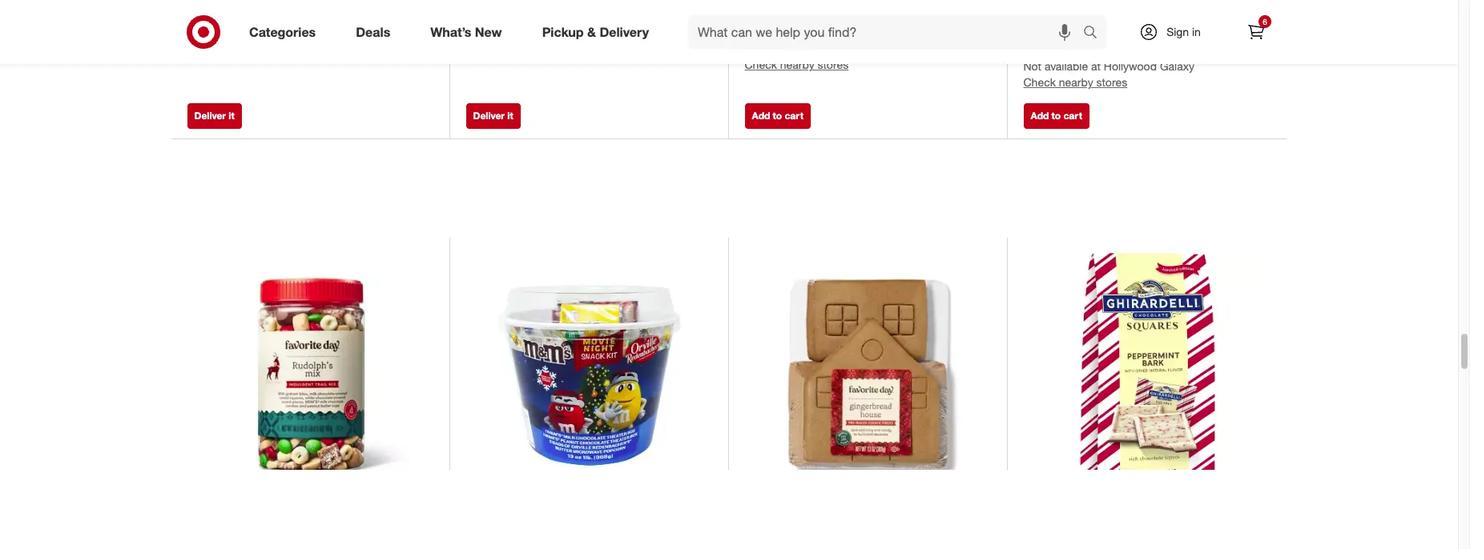 Task type: vqa. For each thing, say whether or not it's contained in the screenshot.
2nd Deliver it
yes



Task type: describe. For each thing, give the bounding box(es) containing it.
check inside free shipping * * exclusions apply. not available at hollywood galaxy check nearby stores
[[745, 58, 777, 71]]

6 link
[[1239, 14, 1274, 50]]

orders
[[1110, 8, 1138, 20]]

galaxy inside free shipping * * exclusions apply. not available at hollywood galaxy check nearby stores
[[882, 42, 916, 55]]

add for free shipping * * exclusions apply. not available at hollywood galaxy check nearby stores
[[752, 110, 771, 122]]

1 today from the left
[[301, 18, 329, 32]]

only
[[1024, 8, 1044, 20]]

deliver for second "deliver it" button from the right
[[194, 110, 226, 122]]

1 soon from the left
[[232, 18, 257, 32]]

cart for nearby
[[785, 110, 804, 122]]

not inside only ships with $35 orders free shipping * * exclusions apply. not available at hollywood galaxy check nearby stores
[[1024, 60, 1042, 73]]

1 deliver it from the left
[[194, 110, 235, 122]]

exclusions apply. link for the bottom check nearby stores "button"
[[1028, 40, 1115, 54]]

1 7pm from the left
[[275, 18, 298, 32]]

nearby inside only ships with $35 orders free shipping * * exclusions apply. not available at hollywood galaxy check nearby stores
[[1060, 76, 1094, 89]]

shipping inside free shipping * * exclusions apply. not available at hollywood galaxy check nearby stores
[[770, 6, 813, 20]]

with for second "deliver it" button from the right
[[332, 18, 353, 32]]

at inside only ships with $35 orders free shipping * * exclusions apply. not available at hollywood galaxy check nearby stores
[[1092, 60, 1101, 73]]

check inside only ships with $35 orders free shipping * * exclusions apply. not available at hollywood galaxy check nearby stores
[[1024, 76, 1056, 89]]

available inside free shipping * * exclusions apply. not available at hollywood galaxy check nearby stores
[[766, 42, 810, 55]]

delivery
[[600, 24, 649, 40]]

3 as from the left
[[497, 18, 508, 32]]

2 soon from the left
[[511, 18, 536, 32]]

categories link
[[236, 14, 336, 50]]

6
[[1263, 17, 1268, 26]]

pickup
[[542, 24, 584, 40]]

apply. inside free shipping * * exclusions apply. not available at hollywood galaxy check nearby stores
[[806, 23, 836, 36]]

deals link
[[342, 14, 411, 50]]

available inside only ships with $35 orders free shipping * * exclusions apply. not available at hollywood galaxy check nearby stores
[[1045, 60, 1089, 73]]

deals
[[356, 24, 391, 40]]

stores inside only ships with $35 orders free shipping * * exclusions apply. not available at hollywood galaxy check nearby stores
[[1097, 76, 1128, 89]]

pickup & delivery
[[542, 24, 649, 40]]

free shipping * * exclusions apply. not available at hollywood galaxy check nearby stores
[[745, 6, 916, 71]]

what's new
[[431, 24, 502, 40]]

ships
[[1046, 8, 1069, 20]]

free inside free shipping * * exclusions apply. not available at hollywood galaxy check nearby stores
[[745, 6, 767, 20]]

hollywood inside free shipping * * exclusions apply. not available at hollywood galaxy check nearby stores
[[825, 42, 879, 55]]

only ships with $35 orders free shipping * * exclusions apply. not available at hollywood galaxy check nearby stores
[[1024, 8, 1195, 89]]

with for first "deliver it" button from right
[[611, 18, 632, 32]]

categories
[[249, 24, 316, 40]]

what's new link
[[417, 14, 522, 50]]

2 today from the left
[[580, 18, 608, 32]]

to for nearby
[[773, 110, 782, 122]]



Task type: locate. For each thing, give the bounding box(es) containing it.
check
[[745, 58, 777, 71], [1024, 76, 1056, 89]]

sign in link
[[1126, 14, 1226, 50]]

sign in
[[1167, 25, 1201, 38]]

0 horizontal spatial add to cart
[[752, 110, 804, 122]]

1 horizontal spatial cart
[[1064, 110, 1083, 122]]

&
[[588, 24, 596, 40]]

1 vertical spatial check
[[1024, 76, 1056, 89]]

exclusions inside only ships with $35 orders free shipping * * exclusions apply. not available at hollywood galaxy check nearby stores
[[1028, 40, 1082, 54]]

0 horizontal spatial hollywood
[[825, 42, 879, 55]]

0 horizontal spatial not
[[745, 42, 763, 55]]

1 cart from the left
[[785, 110, 804, 122]]

add for only ships with $35 orders free shipping * * exclusions apply. not available at hollywood galaxy check nearby stores
[[1031, 110, 1049, 122]]

1 horizontal spatial galaxy
[[1161, 60, 1195, 73]]

deliver for first "deliver it" button from right
[[473, 110, 505, 122]]

soon
[[232, 18, 257, 32], [511, 18, 536, 32]]

add
[[752, 110, 771, 122], [1031, 110, 1049, 122]]

2 add from the left
[[1031, 110, 1049, 122]]

0 horizontal spatial free
[[745, 6, 767, 20]]

stores
[[818, 58, 849, 71], [1097, 76, 1128, 89]]

1 horizontal spatial get it as soon as 7pm today with shipt
[[466, 18, 661, 32]]

1 horizontal spatial shipping
[[1049, 24, 1092, 37]]

0 horizontal spatial check
[[745, 58, 777, 71]]

1 horizontal spatial exclusions
[[1028, 40, 1082, 54]]

1 add from the left
[[752, 110, 771, 122]]

hollywood
[[825, 42, 879, 55], [1104, 60, 1158, 73]]

0 horizontal spatial deliver
[[194, 110, 226, 122]]

1 horizontal spatial exclusions apply. link
[[1028, 40, 1115, 54]]

1 vertical spatial nearby
[[1060, 76, 1094, 89]]

1 vertical spatial exclusions
[[1028, 40, 1082, 54]]

4 as from the left
[[539, 18, 551, 32]]

0 horizontal spatial add to cart button
[[745, 103, 811, 129]]

1 horizontal spatial available
[[1045, 60, 1089, 73]]

get
[[187, 18, 205, 32], [466, 18, 484, 32]]

free
[[745, 6, 767, 20], [1024, 24, 1046, 37]]

0 horizontal spatial stores
[[818, 58, 849, 71]]

2 horizontal spatial with
[[1072, 8, 1090, 20]]

1 vertical spatial not
[[1024, 60, 1042, 73]]

0 horizontal spatial at
[[813, 42, 822, 55]]

1 horizontal spatial nearby
[[1060, 76, 1094, 89]]

0 horizontal spatial soon
[[232, 18, 257, 32]]

hollywood inside only ships with $35 orders free shipping * * exclusions apply. not available at hollywood galaxy check nearby stores
[[1104, 60, 1158, 73]]

pickup & delivery link
[[529, 14, 669, 50]]

1 add to cart button from the left
[[745, 103, 811, 129]]

galaxy
[[882, 42, 916, 55], [1161, 60, 1195, 73]]

it
[[208, 18, 215, 32], [487, 18, 493, 32], [229, 110, 235, 122], [508, 110, 514, 122]]

with right &
[[611, 18, 632, 32]]

0 horizontal spatial available
[[766, 42, 810, 55]]

at
[[813, 42, 822, 55], [1092, 60, 1101, 73]]

new
[[475, 24, 502, 40]]

1 vertical spatial at
[[1092, 60, 1101, 73]]

2 get it as soon as 7pm today with shipt from the left
[[466, 18, 661, 32]]

check nearby stores button
[[745, 57, 849, 73], [1024, 75, 1128, 91]]

m&m's holiday gourmet movie night snack kit variety pack - 13oz image
[[466, 254, 713, 501], [466, 254, 713, 501]]

holiday basic gingerbread house kit with roof helper - 13oz - favorite day™ image
[[745, 254, 992, 501], [745, 254, 992, 501]]

cart
[[785, 110, 804, 122], [1064, 110, 1083, 122]]

at inside free shipping * * exclusions apply. not available at hollywood galaxy check nearby stores
[[813, 42, 822, 55]]

as
[[218, 18, 229, 32], [260, 18, 272, 32], [497, 18, 508, 32], [539, 18, 551, 32]]

7pm
[[275, 18, 298, 32], [554, 18, 577, 32]]

shipping inside only ships with $35 orders free shipping * * exclusions apply. not available at hollywood galaxy check nearby stores
[[1049, 24, 1092, 37]]

holiday rudolph's mix indulgent snack mix - 16.5oz - favorite day™ image
[[187, 254, 434, 501], [187, 254, 434, 501]]

2 deliver it button from the left
[[466, 103, 521, 129]]

1 get it as soon as 7pm today with shipt from the left
[[187, 18, 382, 32]]

1 add to cart from the left
[[752, 110, 804, 122]]

0 horizontal spatial check nearby stores button
[[745, 57, 849, 73]]

0 horizontal spatial exclusions
[[749, 23, 803, 36]]

0 horizontal spatial get
[[187, 18, 205, 32]]

1 horizontal spatial at
[[1092, 60, 1101, 73]]

exclusions apply. link for the topmost check nearby stores "button"
[[749, 23, 836, 36]]

deliver
[[194, 110, 226, 122], [473, 110, 505, 122]]

2 get from the left
[[466, 18, 484, 32]]

0 horizontal spatial shipping
[[770, 6, 813, 20]]

1 vertical spatial apply.
[[1085, 40, 1115, 54]]

0 vertical spatial hollywood
[[825, 42, 879, 55]]

0 horizontal spatial 7pm
[[275, 18, 298, 32]]

get it as soon as 7pm today with shipt for second "deliver it" button from the right
[[187, 18, 382, 32]]

with
[[1072, 8, 1090, 20], [332, 18, 353, 32], [611, 18, 632, 32]]

stores down search button
[[1097, 76, 1128, 89]]

0 horizontal spatial deliver it button
[[187, 103, 242, 129]]

0 vertical spatial at
[[813, 42, 822, 55]]

deliver it
[[194, 110, 235, 122], [473, 110, 514, 122]]

0 vertical spatial available
[[766, 42, 810, 55]]

get it as soon as 7pm today with shipt
[[187, 18, 382, 32], [466, 18, 661, 32]]

stores inside free shipping * * exclusions apply. not available at hollywood galaxy check nearby stores
[[818, 58, 849, 71]]

1 deliver it button from the left
[[187, 103, 242, 129]]

1 horizontal spatial apply.
[[1085, 40, 1115, 54]]

1 vertical spatial galaxy
[[1161, 60, 1195, 73]]

2 7pm from the left
[[554, 18, 577, 32]]

What can we help you find? suggestions appear below search field
[[689, 14, 1088, 50]]

shipping
[[770, 6, 813, 20], [1049, 24, 1092, 37]]

0 horizontal spatial to
[[773, 110, 782, 122]]

1 horizontal spatial stores
[[1097, 76, 1128, 89]]

1 horizontal spatial today
[[580, 18, 608, 32]]

0 vertical spatial shipping
[[770, 6, 813, 20]]

with left deals
[[332, 18, 353, 32]]

0 horizontal spatial apply.
[[806, 23, 836, 36]]

1 horizontal spatial deliver
[[473, 110, 505, 122]]

2 to from the left
[[1052, 110, 1061, 122]]

exclusions apply. link
[[749, 23, 836, 36], [1028, 40, 1115, 54]]

0 vertical spatial free
[[745, 6, 767, 20]]

free inside only ships with $35 orders free shipping * * exclusions apply. not available at hollywood galaxy check nearby stores
[[1024, 24, 1046, 37]]

$35
[[1092, 8, 1108, 20]]

1 horizontal spatial add to cart
[[1031, 110, 1083, 122]]

2 deliver from the left
[[473, 110, 505, 122]]

2 add to cart button from the left
[[1024, 103, 1090, 129]]

0 vertical spatial galaxy
[[882, 42, 916, 55]]

1 horizontal spatial check nearby stores button
[[1024, 75, 1128, 91]]

stores down what can we help you find? suggestions appear below search box
[[818, 58, 849, 71]]

0 vertical spatial nearby
[[781, 58, 815, 71]]

1 horizontal spatial deliver it button
[[466, 103, 521, 129]]

with inside only ships with $35 orders free shipping * * exclusions apply. not available at hollywood galaxy check nearby stores
[[1072, 8, 1090, 20]]

1 horizontal spatial not
[[1024, 60, 1042, 73]]

2 cart from the left
[[1064, 110, 1083, 122]]

1 vertical spatial available
[[1045, 60, 1089, 73]]

0 horizontal spatial today
[[301, 18, 329, 32]]

1 horizontal spatial 7pm
[[554, 18, 577, 32]]

0 horizontal spatial cart
[[785, 110, 804, 122]]

apply. inside only ships with $35 orders free shipping * * exclusions apply. not available at hollywood galaxy check nearby stores
[[1085, 40, 1115, 54]]

1 shipt from the left
[[356, 18, 382, 32]]

add to cart for available
[[1031, 110, 1083, 122]]

2 deliver it from the left
[[473, 110, 514, 122]]

nearby inside free shipping * * exclusions apply. not available at hollywood galaxy check nearby stores
[[781, 58, 815, 71]]

1 as from the left
[[218, 18, 229, 32]]

0 horizontal spatial deliver it
[[194, 110, 235, 122]]

2 shipt from the left
[[635, 18, 661, 32]]

what's
[[431, 24, 472, 40]]

0 vertical spatial check nearby stores button
[[745, 57, 849, 73]]

1 horizontal spatial add to cart button
[[1024, 103, 1090, 129]]

0 horizontal spatial exclusions apply. link
[[749, 23, 836, 36]]

in
[[1193, 25, 1201, 38]]

1 horizontal spatial get
[[466, 18, 484, 32]]

1 horizontal spatial soon
[[511, 18, 536, 32]]

2 as from the left
[[260, 18, 272, 32]]

0 vertical spatial not
[[745, 42, 763, 55]]

1 deliver from the left
[[194, 110, 226, 122]]

0 horizontal spatial shipt
[[356, 18, 382, 32]]

1 vertical spatial exclusions apply. link
[[1028, 40, 1115, 54]]

0 vertical spatial exclusions apply. link
[[749, 23, 836, 36]]

get it as soon as 7pm today with shipt for first "deliver it" button from right
[[466, 18, 661, 32]]

nearby
[[781, 58, 815, 71], [1060, 76, 1094, 89]]

1 vertical spatial stores
[[1097, 76, 1128, 89]]

with left $35
[[1072, 8, 1090, 20]]

shipt
[[356, 18, 382, 32], [635, 18, 661, 32]]

1 vertical spatial check nearby stores button
[[1024, 75, 1128, 91]]

get for second "deliver it" button from the right
[[187, 18, 205, 32]]

0 horizontal spatial nearby
[[781, 58, 815, 71]]

cart for available
[[1064, 110, 1083, 122]]

1 horizontal spatial shipt
[[635, 18, 661, 32]]

today
[[301, 18, 329, 32], [580, 18, 608, 32]]

1 horizontal spatial hollywood
[[1104, 60, 1158, 73]]

add to cart
[[752, 110, 804, 122], [1031, 110, 1083, 122]]

ghirardelli holiday peppermint bark chocolate squares - 5.4oz image
[[1024, 254, 1272, 501], [1024, 254, 1272, 501]]

0 vertical spatial stores
[[818, 58, 849, 71]]

deliver it button
[[187, 103, 242, 129], [466, 103, 521, 129]]

1 to from the left
[[773, 110, 782, 122]]

not
[[745, 42, 763, 55], [1024, 60, 1042, 73]]

search button
[[1076, 14, 1115, 53]]

1 horizontal spatial to
[[1052, 110, 1061, 122]]

0 vertical spatial check
[[745, 58, 777, 71]]

sign
[[1167, 25, 1190, 38]]

galaxy inside only ships with $35 orders free shipping * * exclusions apply. not available at hollywood galaxy check nearby stores
[[1161, 60, 1195, 73]]

*
[[813, 6, 817, 20], [745, 23, 749, 36], [1092, 24, 1096, 37], [1024, 40, 1028, 54]]

to for available
[[1052, 110, 1061, 122]]

add to cart button
[[745, 103, 811, 129], [1024, 103, 1090, 129]]

1 vertical spatial hollywood
[[1104, 60, 1158, 73]]

1 horizontal spatial with
[[611, 18, 632, 32]]

0 vertical spatial exclusions
[[749, 23, 803, 36]]

apply.
[[806, 23, 836, 36], [1085, 40, 1115, 54]]

add to cart for nearby
[[752, 110, 804, 122]]

1 vertical spatial free
[[1024, 24, 1046, 37]]

1 horizontal spatial deliver it
[[473, 110, 514, 122]]

0 horizontal spatial with
[[332, 18, 353, 32]]

0 horizontal spatial galaxy
[[882, 42, 916, 55]]

1 vertical spatial shipping
[[1049, 24, 1092, 37]]

exclusions
[[749, 23, 803, 36], [1028, 40, 1082, 54]]

exclusions inside free shipping * * exclusions apply. not available at hollywood galaxy check nearby stores
[[749, 23, 803, 36]]

add to cart button for nearby
[[745, 103, 811, 129]]

search
[[1076, 25, 1115, 41]]

2 add to cart from the left
[[1031, 110, 1083, 122]]

add to cart button for available
[[1024, 103, 1090, 129]]

get for first "deliver it" button from right
[[466, 18, 484, 32]]

available
[[766, 42, 810, 55], [1045, 60, 1089, 73]]

0 horizontal spatial get it as soon as 7pm today with shipt
[[187, 18, 382, 32]]

1 horizontal spatial check
[[1024, 76, 1056, 89]]

1 horizontal spatial free
[[1024, 24, 1046, 37]]

0 horizontal spatial add
[[752, 110, 771, 122]]

1 horizontal spatial add
[[1031, 110, 1049, 122]]

not inside free shipping * * exclusions apply. not available at hollywood galaxy check nearby stores
[[745, 42, 763, 55]]

1 get from the left
[[187, 18, 205, 32]]

0 vertical spatial apply.
[[806, 23, 836, 36]]

to
[[773, 110, 782, 122], [1052, 110, 1061, 122]]



